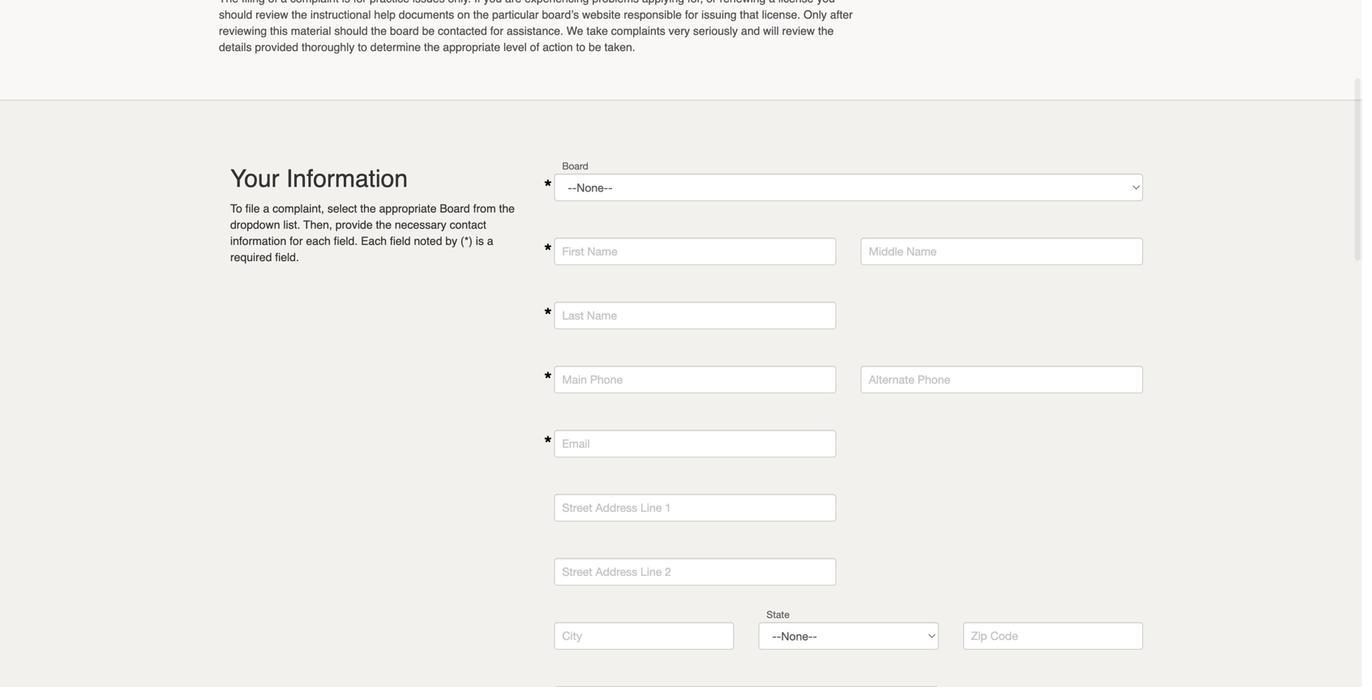 Task type: describe. For each thing, give the bounding box(es) containing it.
1 vertical spatial review
[[783, 24, 815, 37]]

0 vertical spatial board
[[562, 160, 589, 172]]

Middle Name text field
[[861, 238, 1144, 265]]

for down particular
[[491, 24, 504, 37]]

name for first name
[[588, 245, 618, 258]]

the up each
[[376, 218, 392, 231]]

for up instructional
[[354, 0, 367, 5]]

information
[[230, 234, 287, 247]]

license
[[779, 0, 814, 5]]

last name
[[562, 309, 617, 322]]

1 horizontal spatial of
[[530, 41, 540, 54]]

street for street address line 2
[[562, 565, 593, 578]]

the up provide
[[360, 202, 376, 215]]

this
[[270, 24, 288, 37]]

main phone
[[562, 373, 623, 386]]

the down only
[[819, 24, 834, 37]]

assistance.
[[507, 24, 564, 37]]

Street Address Line 2 text field
[[554, 558, 837, 586]]

website
[[582, 8, 621, 21]]

board inside to file a complaint, select the appropriate board from the dropdown list. then, provide the necessary contact information for each field. each field noted by (*) is a required field.
[[440, 202, 470, 215]]

1 horizontal spatial be
[[589, 41, 602, 54]]

(*)
[[461, 234, 473, 247]]

email
[[562, 437, 590, 450]]

applying
[[642, 0, 685, 5]]

to
[[230, 202, 242, 215]]

thoroughly
[[302, 41, 355, 54]]

the down documents
[[424, 41, 440, 54]]

problems
[[593, 0, 639, 5]]

seriously
[[694, 24, 738, 37]]

renewing
[[720, 0, 766, 5]]

middle
[[869, 245, 904, 258]]

reviewing
[[219, 24, 267, 37]]

from
[[473, 202, 496, 215]]

the down complaint at the top left
[[292, 8, 307, 21]]

phone for alternate phone
[[918, 373, 951, 386]]

documents
[[399, 8, 455, 21]]

material
[[291, 24, 331, 37]]

board's
[[542, 8, 579, 21]]

issuing
[[702, 8, 737, 21]]

action
[[543, 41, 573, 54]]

Last Name text field
[[554, 302, 837, 329]]

level
[[504, 41, 527, 54]]

field
[[390, 234, 411, 247]]

very
[[669, 24, 690, 37]]

zip
[[972, 629, 988, 643]]

appropriate inside to file a complaint, select the appropriate board from the dropdown list. then, provide the necessary contact information for each field. each field noted by (*) is a required field.
[[379, 202, 437, 215]]

zip code
[[972, 629, 1019, 643]]

the filing of a complaint is for practice issues only. if you are experiencing problems applying for, or renewing a license you should review the instructional help documents on the particular board's website responsible for issuing that license. only after reviewing this material should the board be contacted for assistance. we take complaints very seriously and will review the details provided thoroughly to determine the appropriate level of action to be taken.
[[219, 0, 853, 54]]

street address line 1
[[562, 501, 672, 514]]

complaints
[[612, 24, 666, 37]]

alternate phone
[[869, 373, 951, 386]]

complaint,
[[273, 202, 324, 215]]

only.
[[448, 0, 471, 5]]

Alternate Phone text field
[[861, 366, 1144, 393]]

each
[[306, 234, 331, 247]]

after
[[831, 8, 853, 21]]

by
[[446, 234, 458, 247]]

a right the (*)
[[487, 234, 494, 247]]

County text field
[[554, 686, 939, 687]]

a up this
[[281, 0, 287, 5]]

main
[[562, 373, 587, 386]]

1 to from the left
[[358, 41, 367, 54]]

experiencing
[[525, 0, 589, 5]]

particular
[[492, 8, 539, 21]]

Main Phone text field
[[554, 366, 837, 393]]

filing
[[242, 0, 265, 5]]

street address line 2
[[562, 565, 672, 578]]

taken.
[[605, 41, 636, 54]]

appropriate inside the filing of a complaint is for practice issues only. if you are experiencing problems applying for, or renewing a license you should review the instructional help documents on the particular board's website responsible for issuing that license. only after reviewing this material should the board be contacted for assistance. we take complaints very seriously and will review the details provided thoroughly to determine the appropriate level of action to be taken.
[[443, 41, 501, 54]]

street for street address line 1
[[562, 501, 593, 514]]

1 you from the left
[[484, 0, 502, 5]]

name for middle name
[[907, 245, 937, 258]]

1
[[665, 501, 672, 514]]

details
[[219, 41, 252, 54]]

help
[[374, 8, 396, 21]]

line for 2
[[641, 565, 662, 578]]

the right from
[[499, 202, 515, 215]]

on
[[458, 8, 470, 21]]

2 you from the left
[[817, 0, 836, 5]]

noted
[[414, 234, 443, 247]]

alternate
[[869, 373, 915, 386]]

Email text field
[[554, 430, 837, 458]]

determine
[[371, 41, 421, 54]]

first name
[[562, 245, 618, 258]]



Task type: vqa. For each thing, say whether or not it's contained in the screenshot.
the left Board
yes



Task type: locate. For each thing, give the bounding box(es) containing it.
1 vertical spatial field.
[[275, 251, 299, 264]]

of
[[268, 0, 278, 5], [530, 41, 540, 54]]

the
[[219, 0, 239, 5]]

for inside to file a complaint, select the appropriate board from the dropdown list. then, provide the necessary contact information for each field. each field noted by (*) is a required field.
[[290, 234, 303, 247]]

1 vertical spatial should
[[335, 24, 368, 37]]

0 vertical spatial appropriate
[[443, 41, 501, 54]]

0 horizontal spatial board
[[440, 202, 470, 215]]

1 horizontal spatial to
[[576, 41, 586, 54]]

line
[[641, 501, 662, 514], [641, 565, 662, 578]]

Zip Code text field
[[964, 622, 1144, 650]]

you up only
[[817, 0, 836, 5]]

board
[[562, 160, 589, 172], [440, 202, 470, 215]]

phone
[[590, 373, 623, 386], [918, 373, 951, 386]]

0 horizontal spatial to
[[358, 41, 367, 54]]

of down assistance.
[[530, 41, 540, 54]]

issues
[[413, 0, 445, 5]]

1 horizontal spatial you
[[817, 0, 836, 5]]

2 address from the top
[[596, 565, 638, 578]]

First Name text field
[[554, 238, 837, 265]]

0 vertical spatial of
[[268, 0, 278, 5]]

review
[[256, 8, 288, 21], [783, 24, 815, 37]]

a
[[281, 0, 287, 5], [769, 0, 776, 5], [263, 202, 270, 215], [487, 234, 494, 247]]

0 horizontal spatial field.
[[275, 251, 299, 264]]

a right file
[[263, 202, 270, 215]]

1 vertical spatial street
[[562, 565, 593, 578]]

that
[[740, 8, 759, 21]]

and
[[742, 24, 761, 37]]

0 vertical spatial should
[[219, 8, 253, 21]]

1 street from the top
[[562, 501, 593, 514]]

we
[[567, 24, 584, 37]]

provide
[[336, 218, 373, 231]]

review down only
[[783, 24, 815, 37]]

name right first
[[588, 245, 618, 258]]

first
[[562, 245, 585, 258]]

be down "take"
[[589, 41, 602, 54]]

is up instructional
[[342, 0, 350, 5]]

then,
[[304, 218, 332, 231]]

the
[[292, 8, 307, 21], [473, 8, 489, 21], [371, 24, 387, 37], [819, 24, 834, 37], [424, 41, 440, 54], [360, 202, 376, 215], [499, 202, 515, 215], [376, 218, 392, 231]]

field.
[[334, 234, 358, 247], [275, 251, 299, 264]]

address left 2
[[596, 565, 638, 578]]

0 vertical spatial field.
[[334, 234, 358, 247]]

field. down provide
[[334, 234, 358, 247]]

0 horizontal spatial you
[[484, 0, 502, 5]]

should down instructional
[[335, 24, 368, 37]]

Street Address Line 1 text field
[[554, 494, 837, 522]]

complaint
[[290, 0, 339, 5]]

responsible
[[624, 8, 682, 21]]

address for 2
[[596, 565, 638, 578]]

if
[[474, 0, 481, 5]]

name for last name
[[587, 309, 617, 322]]

last
[[562, 309, 584, 322]]

0 horizontal spatial appropriate
[[379, 202, 437, 215]]

1 vertical spatial address
[[596, 565, 638, 578]]

practice
[[370, 0, 410, 5]]

is inside to file a complaint, select the appropriate board from the dropdown list. then, provide the necessary contact information for each field. each field noted by (*) is a required field.
[[476, 234, 484, 247]]

your information
[[230, 165, 408, 193]]

select
[[328, 202, 357, 215]]

the down help
[[371, 24, 387, 37]]

take
[[587, 24, 608, 37]]

1 horizontal spatial review
[[783, 24, 815, 37]]

name
[[588, 245, 618, 258], [907, 245, 937, 258], [587, 309, 617, 322]]

board
[[390, 24, 419, 37]]

1 address from the top
[[596, 501, 638, 514]]

is inside the filing of a complaint is for practice issues only. if you are experiencing problems applying for, or renewing a license you should review the instructional help documents on the particular board's website responsible for issuing that license. only after reviewing this material should the board be contacted for assistance. we take complaints very seriously and will review the details provided thoroughly to determine the appropriate level of action to be taken.
[[342, 0, 350, 5]]

file
[[246, 202, 260, 215]]

name right middle
[[907, 245, 937, 258]]

1 horizontal spatial board
[[562, 160, 589, 172]]

a up license.
[[769, 0, 776, 5]]

required
[[230, 251, 272, 264]]

street
[[562, 501, 593, 514], [562, 565, 593, 578]]

phone right main
[[590, 373, 623, 386]]

1 vertical spatial appropriate
[[379, 202, 437, 215]]

each
[[361, 234, 387, 247]]

1 horizontal spatial should
[[335, 24, 368, 37]]

0 horizontal spatial be
[[422, 24, 435, 37]]

0 vertical spatial street
[[562, 501, 593, 514]]

information
[[286, 165, 408, 193]]

middle name
[[869, 245, 937, 258]]

you right if
[[484, 0, 502, 5]]

license.
[[762, 8, 801, 21]]

the down if
[[473, 8, 489, 21]]

code
[[991, 629, 1019, 643]]

1 vertical spatial be
[[589, 41, 602, 54]]

for down list.
[[290, 234, 303, 247]]

for down the for,
[[685, 8, 699, 21]]

your
[[230, 165, 280, 193]]

2 to from the left
[[576, 41, 586, 54]]

0 horizontal spatial review
[[256, 8, 288, 21]]

0 vertical spatial be
[[422, 24, 435, 37]]

0 horizontal spatial phone
[[590, 373, 623, 386]]

address left 1
[[596, 501, 638, 514]]

line left 1
[[641, 501, 662, 514]]

2 street from the top
[[562, 565, 593, 578]]

is
[[342, 0, 350, 5], [476, 234, 484, 247]]

list.
[[283, 218, 300, 231]]

line for 1
[[641, 501, 662, 514]]

appropriate
[[443, 41, 501, 54], [379, 202, 437, 215]]

0 horizontal spatial of
[[268, 0, 278, 5]]

1 horizontal spatial is
[[476, 234, 484, 247]]

field. down list.
[[275, 251, 299, 264]]

to
[[358, 41, 367, 54], [576, 41, 586, 54]]

0 vertical spatial line
[[641, 501, 662, 514]]

necessary
[[395, 218, 447, 231]]

line left 2
[[641, 565, 662, 578]]

provided
[[255, 41, 299, 54]]

is right the (*)
[[476, 234, 484, 247]]

0 vertical spatial is
[[342, 0, 350, 5]]

be down documents
[[422, 24, 435, 37]]

2
[[665, 565, 672, 578]]

0 horizontal spatial is
[[342, 0, 350, 5]]

should down the
[[219, 8, 253, 21]]

state
[[767, 609, 790, 620]]

street up city
[[562, 565, 593, 578]]

City text field
[[554, 622, 735, 650]]

2 line from the top
[[641, 565, 662, 578]]

or
[[707, 0, 717, 5]]

to down we at the top of the page
[[576, 41, 586, 54]]

be
[[422, 24, 435, 37], [589, 41, 602, 54]]

0 horizontal spatial should
[[219, 8, 253, 21]]

instructional
[[311, 8, 371, 21]]

1 horizontal spatial appropriate
[[443, 41, 501, 54]]

contacted
[[438, 24, 487, 37]]

dropdown
[[230, 218, 280, 231]]

appropriate up necessary
[[379, 202, 437, 215]]

phone right alternate at bottom
[[918, 373, 951, 386]]

phone for main phone
[[590, 373, 623, 386]]

name right last
[[587, 309, 617, 322]]

will
[[764, 24, 779, 37]]

city
[[562, 629, 582, 643]]

are
[[505, 0, 522, 5]]

0 vertical spatial review
[[256, 8, 288, 21]]

address
[[596, 501, 638, 514], [596, 565, 638, 578]]

review up this
[[256, 8, 288, 21]]

contact
[[450, 218, 487, 231]]

0 vertical spatial address
[[596, 501, 638, 514]]

street down email
[[562, 501, 593, 514]]

should
[[219, 8, 253, 21], [335, 24, 368, 37]]

to left 'determine' on the left top of the page
[[358, 41, 367, 54]]

1 vertical spatial is
[[476, 234, 484, 247]]

1 line from the top
[[641, 501, 662, 514]]

to file a complaint, select the appropriate board from the dropdown list. then, provide the necessary contact information for each field. each field noted by (*) is a required field.
[[230, 202, 515, 264]]

address for 1
[[596, 501, 638, 514]]

for,
[[688, 0, 704, 5]]

2 phone from the left
[[918, 373, 951, 386]]

1 vertical spatial of
[[530, 41, 540, 54]]

1 horizontal spatial phone
[[918, 373, 951, 386]]

appropriate down contacted
[[443, 41, 501, 54]]

you
[[484, 0, 502, 5], [817, 0, 836, 5]]

for
[[354, 0, 367, 5], [685, 8, 699, 21], [491, 24, 504, 37], [290, 234, 303, 247]]

1 horizontal spatial field.
[[334, 234, 358, 247]]

1 vertical spatial line
[[641, 565, 662, 578]]

1 vertical spatial board
[[440, 202, 470, 215]]

of right filing in the top of the page
[[268, 0, 278, 5]]

only
[[804, 8, 827, 21]]

1 phone from the left
[[590, 373, 623, 386]]



